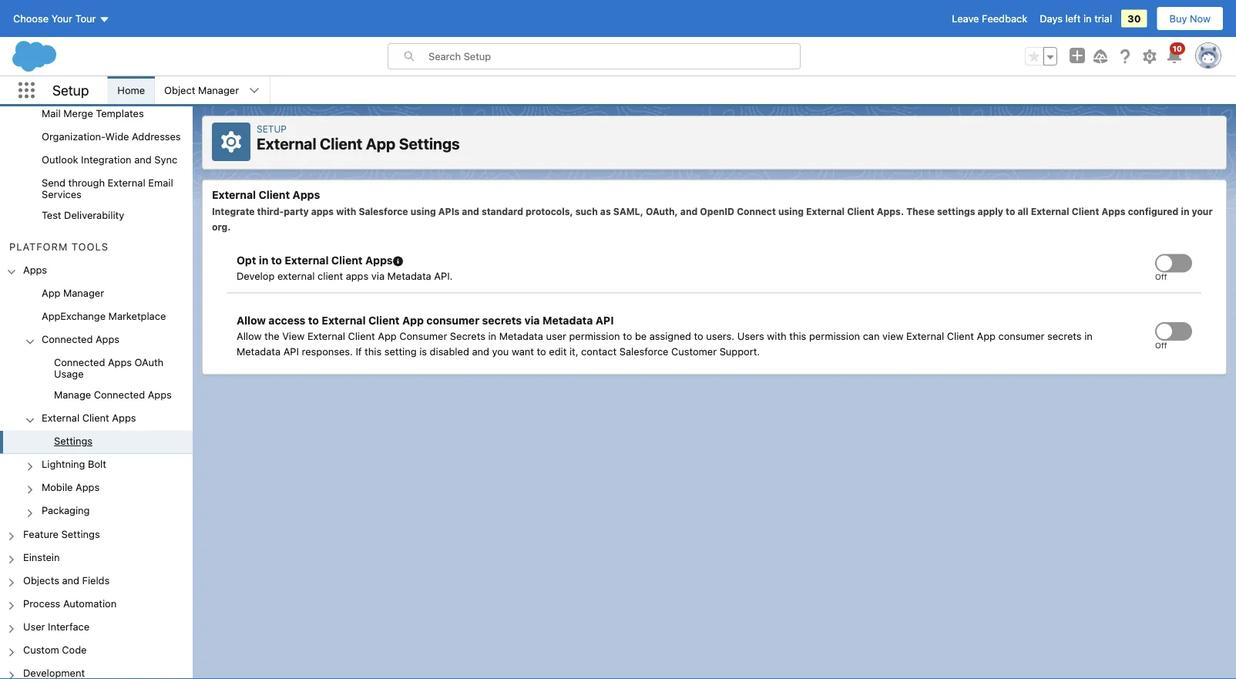 Task type: describe. For each thing, give the bounding box(es) containing it.
your
[[1193, 206, 1214, 217]]

apps tree item
[[0, 259, 193, 523]]

setting
[[385, 345, 417, 357]]

integration
[[81, 154, 132, 166]]

now
[[1191, 13, 1212, 24]]

apis
[[439, 206, 460, 217]]

manage connected apps
[[54, 389, 172, 400]]

1 horizontal spatial api
[[596, 314, 614, 327]]

object
[[164, 84, 195, 96]]

apps up party
[[293, 188, 320, 201]]

home link
[[108, 76, 154, 104]]

1 vertical spatial consumer
[[999, 330, 1045, 342]]

consumer
[[400, 330, 448, 342]]

connect
[[737, 206, 776, 217]]

app manager link
[[42, 287, 104, 301]]

manager for object manager
[[198, 84, 239, 96]]

user interface link
[[23, 621, 90, 635]]

30
[[1128, 13, 1142, 24]]

services
[[42, 189, 82, 200]]

external
[[278, 270, 315, 281]]

client inside setup external client app settings
[[320, 135, 363, 153]]

test
[[42, 210, 61, 221]]

merge
[[63, 108, 93, 119]]

external client apps integrate third-party apps with salesforce using apis and standard protocols, such as saml, oauth, and openid connect using external client apps. these settings apply to all external client apps configured in your org.
[[212, 188, 1214, 233]]

apps inside external client apps integrate third-party apps with salesforce using apis and standard protocols, such as saml, oauth, and openid connect using external client apps. these settings apply to all external client apps configured in your org.
[[311, 206, 334, 217]]

feature
[[23, 528, 59, 540]]

external inside setup external client app settings
[[257, 135, 317, 153]]

app inside setup external client app settings
[[366, 135, 396, 153]]

apps down platform
[[23, 264, 47, 275]]

in inside external client apps integrate third-party apps with salesforce using apis and standard protocols, such as saml, oauth, and openid connect using external client apps. these settings apply to all external client apps configured in your org.
[[1182, 206, 1190, 217]]

objects and fields
[[23, 574, 110, 586]]

process
[[23, 598, 60, 609]]

user
[[23, 621, 45, 632]]

contact
[[582, 345, 617, 357]]

with inside allow access to external client app consumer secrets via metadata api allow the view external client app consumer secrets in metadata user permission to be assigned to users. users with this permission can view external client app consumer secrets in metadata api responses. if this setting is disabled and you want to edit it, contact salesforce customer support.
[[768, 330, 787, 342]]

leave
[[953, 13, 980, 24]]

oauth,
[[646, 206, 678, 217]]

support.
[[720, 345, 761, 357]]

allow access to external client app consumer secrets via metadata api allow the view external client app consumer secrets in metadata user permission to be assigned to users. users with this permission can view external client app consumer secrets in metadata api responses. if this setting is disabled and you want to edit it, contact salesforce customer support.
[[237, 314, 1093, 357]]

feature settings
[[23, 528, 100, 540]]

edit
[[549, 345, 567, 357]]

manage connected apps link
[[54, 389, 172, 403]]

to right access
[[308, 314, 319, 327]]

organization-
[[42, 131, 105, 142]]

to inside external client apps integrate third-party apps with salesforce using apis and standard protocols, such as saml, oauth, and openid connect using external client apps. these settings apply to all external client apps configured in your org.
[[1006, 206, 1016, 217]]

external client apps tree item
[[0, 407, 193, 454]]

platform
[[9, 241, 68, 252]]

fields
[[82, 574, 110, 586]]

apps down manage connected apps link
[[112, 412, 136, 424]]

these
[[907, 206, 935, 217]]

external up integrate
[[212, 188, 256, 201]]

tools
[[72, 241, 109, 252]]

api.
[[434, 270, 453, 281]]

choose
[[13, 13, 49, 24]]

appexchange marketplace
[[42, 310, 166, 322]]

and right the oauth,
[[681, 206, 698, 217]]

settings link
[[54, 435, 93, 449]]

Search Setup text field
[[429, 44, 800, 69]]

external up external
[[285, 254, 329, 266]]

lightning
[[42, 459, 85, 470]]

openid
[[700, 206, 735, 217]]

send through external email services link
[[42, 177, 193, 200]]

outlook integration and sync
[[42, 154, 178, 166]]

apps inside connected apps oauth usage
[[108, 357, 132, 368]]

setup link
[[257, 123, 287, 134]]

leave feedback link
[[953, 13, 1028, 24]]

custom code
[[23, 644, 87, 656]]

0 vertical spatial consumer
[[427, 314, 480, 327]]

client
[[318, 270, 343, 281]]

leave feedback
[[953, 13, 1028, 24]]

1 vertical spatial secrets
[[1048, 330, 1082, 342]]

setup for setup
[[52, 82, 89, 99]]

feature settings link
[[23, 528, 100, 542]]

apps link
[[23, 264, 47, 278]]

external client apps
[[42, 412, 136, 424]]

standard
[[482, 206, 524, 217]]

group containing mail merge templates
[[0, 0, 193, 228]]

mail
[[42, 108, 61, 119]]

you
[[492, 345, 509, 357]]

2 using from the left
[[779, 206, 804, 217]]

connected apps link
[[42, 333, 120, 347]]

can
[[863, 330, 880, 342]]

marketplace
[[108, 310, 166, 322]]

objects
[[23, 574, 59, 586]]

connected for connected apps
[[42, 333, 93, 345]]

settings inside setup external client app settings
[[399, 135, 460, 153]]

such
[[576, 206, 598, 217]]

organization-wide addresses link
[[42, 131, 181, 145]]

1 vertical spatial api
[[284, 345, 299, 357]]

packaging link
[[42, 505, 90, 519]]

buy
[[1170, 13, 1188, 24]]

with inside external client apps integrate third-party apps with salesforce using apis and standard protocols, such as saml, oauth, and openid connect using external client apps. these settings apply to all external client apps configured in your org.
[[336, 206, 357, 217]]

org.
[[212, 222, 231, 233]]

connected for connected apps oauth usage
[[54, 357, 105, 368]]

through
[[68, 177, 105, 189]]

off for develop external client apps via metadata api.
[[1156, 273, 1168, 281]]

apps down appexchange marketplace link
[[96, 333, 120, 345]]

code
[[62, 644, 87, 656]]

as
[[601, 206, 611, 217]]

external inside tree item
[[42, 412, 80, 424]]

salesforce inside allow access to external client app consumer secrets via metadata api allow the view external client app consumer secrets in metadata user permission to be assigned to users. users with this permission can view external client app consumer secrets in metadata api responses. if this setting is disabled and you want to edit it, contact salesforce customer support.
[[620, 345, 669, 357]]

mobile
[[42, 482, 73, 493]]

develop
[[237, 270, 275, 281]]



Task type: vqa. For each thing, say whether or not it's contained in the screenshot.
Object Manager link
yes



Task type: locate. For each thing, give the bounding box(es) containing it.
to left "be" at the right of page
[[623, 330, 633, 342]]

1 vertical spatial with
[[768, 330, 787, 342]]

1 horizontal spatial manager
[[198, 84, 239, 96]]

1 vertical spatial allow
[[237, 330, 262, 342]]

tour
[[75, 13, 96, 24]]

off for allow the view external client app consumer secrets in metadata user permission to be assigned to users. users with this permission can view external client app consumer secrets in metadata api responses. if this setting is disabled and you want to edit it, contact salesforce customer support.
[[1156, 341, 1168, 350]]

app inside tree item
[[42, 287, 60, 299]]

0 vertical spatial with
[[336, 206, 357, 217]]

connected down connected apps link
[[54, 357, 105, 368]]

connected apps oauth usage link
[[54, 357, 193, 380]]

1 vertical spatial settings
[[54, 435, 93, 447]]

metadata up want
[[500, 330, 544, 342]]

to left edit
[[537, 345, 547, 357]]

develop external client apps via metadata api.
[[237, 270, 453, 281]]

external down manage
[[42, 412, 80, 424]]

settings inside the settings tree item
[[54, 435, 93, 447]]

test deliverability
[[42, 210, 124, 221]]

responses.
[[302, 345, 353, 357]]

0 horizontal spatial this
[[365, 345, 382, 357]]

process automation
[[23, 598, 117, 609]]

1 using from the left
[[411, 206, 436, 217]]

settings inside feature settings link
[[61, 528, 100, 540]]

permission up contact
[[570, 330, 621, 342]]

external up the if on the left of page
[[322, 314, 366, 327]]

manager for app manager
[[63, 287, 104, 299]]

the
[[265, 330, 280, 342]]

metadata left api.
[[388, 270, 432, 281]]

setup inside setup external client app settings
[[257, 123, 287, 134]]

1 horizontal spatial setup
[[257, 123, 287, 134]]

apps up develop external client apps via metadata api.
[[366, 254, 393, 266]]

0 horizontal spatial manager
[[63, 287, 104, 299]]

metadata up the "user"
[[543, 314, 593, 327]]

buy now
[[1170, 13, 1212, 24]]

0 vertical spatial secrets
[[482, 314, 522, 327]]

to
[[1006, 206, 1016, 217], [271, 254, 282, 266], [308, 314, 319, 327], [623, 330, 633, 342], [694, 330, 704, 342], [537, 345, 547, 357]]

1 horizontal spatial via
[[525, 314, 540, 327]]

0 horizontal spatial with
[[336, 206, 357, 217]]

client inside external client apps link
[[82, 412, 109, 424]]

1 horizontal spatial this
[[790, 330, 807, 342]]

1 horizontal spatial salesforce
[[620, 345, 669, 357]]

api down view at the left of the page
[[284, 345, 299, 357]]

0 horizontal spatial setup
[[52, 82, 89, 99]]

group containing app manager
[[0, 282, 193, 523]]

customer
[[672, 345, 717, 357]]

apps left oauth
[[108, 357, 132, 368]]

apps left configured
[[1102, 206, 1126, 217]]

to up external
[[271, 254, 282, 266]]

10
[[1174, 44, 1183, 53]]

objects and fields link
[[23, 574, 110, 588]]

apps.
[[877, 206, 905, 217]]

0 horizontal spatial using
[[411, 206, 436, 217]]

external right all
[[1032, 206, 1070, 217]]

secrets
[[450, 330, 486, 342]]

users.
[[707, 330, 735, 342]]

salesforce left the apis
[[359, 206, 408, 217]]

client
[[320, 135, 363, 153], [259, 188, 290, 201], [848, 206, 875, 217], [1073, 206, 1100, 217], [332, 254, 363, 266], [369, 314, 400, 327], [348, 330, 375, 342], [948, 330, 975, 342], [82, 412, 109, 424]]

lightning bolt link
[[42, 459, 106, 472]]

apps right client
[[346, 270, 369, 281]]

connected apps oauth usage
[[54, 357, 164, 380]]

using
[[411, 206, 436, 217], [779, 206, 804, 217]]

1 horizontal spatial using
[[779, 206, 804, 217]]

0 horizontal spatial consumer
[[427, 314, 480, 327]]

protocols,
[[526, 206, 574, 217]]

manager inside app manager link
[[63, 287, 104, 299]]

0 vertical spatial setup
[[52, 82, 89, 99]]

opt in to external client apps
[[237, 254, 393, 266]]

manager up appexchange
[[63, 287, 104, 299]]

bolt
[[88, 459, 106, 470]]

0 vertical spatial salesforce
[[359, 206, 408, 217]]

custom
[[23, 644, 59, 656]]

1 vertical spatial manager
[[63, 287, 104, 299]]

packaging
[[42, 505, 90, 516]]

connected apps
[[42, 333, 120, 345]]

0 vertical spatial allow
[[237, 314, 266, 327]]

1 vertical spatial salesforce
[[620, 345, 669, 357]]

home
[[117, 84, 145, 96]]

0 horizontal spatial secrets
[[482, 314, 522, 327]]

in
[[1084, 13, 1092, 24], [1182, 206, 1190, 217], [259, 254, 269, 266], [489, 330, 497, 342], [1085, 330, 1093, 342]]

apps right party
[[311, 206, 334, 217]]

with right party
[[336, 206, 357, 217]]

external up responses. on the bottom of the page
[[308, 330, 346, 342]]

0 vertical spatial api
[[596, 314, 614, 327]]

is
[[420, 345, 427, 357]]

1 vertical spatial via
[[525, 314, 540, 327]]

manager right object
[[198, 84, 239, 96]]

automation
[[63, 598, 117, 609]]

permission left can
[[810, 330, 861, 342]]

1 off from the top
[[1156, 273, 1168, 281]]

0 horizontal spatial api
[[284, 345, 299, 357]]

connected down connected apps oauth usage "link"
[[94, 389, 145, 400]]

2 vertical spatial connected
[[94, 389, 145, 400]]

usage
[[54, 368, 84, 380]]

feedback
[[983, 13, 1028, 24]]

settings down packaging link
[[61, 528, 100, 540]]

external right the view
[[907, 330, 945, 342]]

0 vertical spatial this
[[790, 330, 807, 342]]

send through external email services
[[42, 177, 173, 200]]

1 allow from the top
[[237, 314, 266, 327]]

apply
[[978, 206, 1004, 217]]

2 off from the top
[[1156, 341, 1168, 350]]

1 vertical spatial off
[[1156, 341, 1168, 350]]

settings
[[399, 135, 460, 153], [54, 435, 93, 447], [61, 528, 100, 540]]

addresses
[[132, 131, 181, 142]]

0 horizontal spatial permission
[[570, 330, 621, 342]]

2 permission from the left
[[810, 330, 861, 342]]

salesforce inside external client apps integrate third-party apps with salesforce using apis and standard protocols, such as saml, oauth, and openid connect using external client apps. these settings apply to all external client apps configured in your org.
[[359, 206, 408, 217]]

appexchange marketplace link
[[42, 310, 166, 324]]

connected apps tree item
[[0, 329, 193, 407]]

app manager
[[42, 287, 104, 299]]

settings
[[938, 206, 976, 217]]

connected
[[42, 333, 93, 345], [54, 357, 105, 368], [94, 389, 145, 400]]

development link
[[23, 667, 85, 679]]

via up want
[[525, 314, 540, 327]]

connected down appexchange
[[42, 333, 93, 345]]

0 vertical spatial via
[[372, 270, 385, 281]]

configured
[[1129, 206, 1179, 217]]

1 horizontal spatial with
[[768, 330, 787, 342]]

apps
[[311, 206, 334, 217], [346, 270, 369, 281]]

external down setup link
[[257, 135, 317, 153]]

1 horizontal spatial consumer
[[999, 330, 1045, 342]]

connected inside connected apps oauth usage
[[54, 357, 105, 368]]

via right client
[[372, 270, 385, 281]]

to left all
[[1006, 206, 1016, 217]]

with right users
[[768, 330, 787, 342]]

party
[[284, 206, 309, 217]]

api up contact
[[596, 314, 614, 327]]

process automation link
[[23, 598, 117, 612]]

1 horizontal spatial secrets
[[1048, 330, 1082, 342]]

setup for setup external client app settings
[[257, 123, 287, 134]]

external inside send through external email services
[[108, 177, 146, 189]]

allow left the
[[237, 330, 262, 342]]

all
[[1018, 206, 1029, 217]]

metadata down the
[[237, 345, 281, 357]]

1 vertical spatial setup
[[257, 123, 287, 134]]

buy now button
[[1157, 6, 1225, 31]]

1 vertical spatial apps
[[346, 270, 369, 281]]

1 permission from the left
[[570, 330, 621, 342]]

object manager link
[[155, 76, 248, 104]]

0 vertical spatial apps
[[311, 206, 334, 217]]

disabled
[[430, 345, 470, 357]]

setup external client app settings
[[257, 123, 460, 153]]

settings up lightning bolt
[[54, 435, 93, 447]]

apps
[[293, 188, 320, 201], [1102, 206, 1126, 217], [366, 254, 393, 266], [23, 264, 47, 275], [96, 333, 120, 345], [108, 357, 132, 368], [148, 389, 172, 400], [112, 412, 136, 424], [76, 482, 100, 493]]

and right the apis
[[462, 206, 480, 217]]

allow up the
[[237, 314, 266, 327]]

using right connect
[[779, 206, 804, 217]]

0 horizontal spatial via
[[372, 270, 385, 281]]

and inside allow access to external client app consumer secrets via metadata api allow the view external client app consumer secrets in metadata user permission to be assigned to users. users with this permission can view external client app consumer secrets in metadata api responses. if this setting is disabled and you want to edit it, contact salesforce customer support.
[[472, 345, 490, 357]]

with
[[336, 206, 357, 217], [768, 330, 787, 342]]

api
[[596, 314, 614, 327], [284, 345, 299, 357]]

0 vertical spatial manager
[[198, 84, 239, 96]]

and up process automation
[[62, 574, 79, 586]]

apps down "bolt"
[[76, 482, 100, 493]]

days left in trial
[[1041, 13, 1113, 24]]

outlook integration and sync link
[[42, 154, 178, 168]]

email
[[148, 177, 173, 189]]

user
[[546, 330, 567, 342]]

0 vertical spatial settings
[[399, 135, 460, 153]]

0 horizontal spatial apps
[[311, 206, 334, 217]]

salesforce
[[359, 206, 408, 217], [620, 345, 669, 357]]

0 horizontal spatial salesforce
[[359, 206, 408, 217]]

deliverability
[[64, 210, 124, 221]]

opt
[[237, 254, 256, 266]]

group
[[0, 0, 193, 228], [1026, 47, 1058, 66], [0, 282, 193, 523], [0, 352, 193, 407]]

it,
[[570, 345, 579, 357]]

settings tree item
[[0, 431, 193, 454]]

this right the if on the left of page
[[365, 345, 382, 357]]

manager inside object manager link
[[198, 84, 239, 96]]

organization-wide addresses
[[42, 131, 181, 142]]

10 button
[[1166, 42, 1186, 66]]

external down outlook integration and sync link
[[108, 177, 146, 189]]

integrate
[[212, 206, 255, 217]]

users
[[738, 330, 765, 342]]

to up customer at the right bottom
[[694, 330, 704, 342]]

choose your tour
[[13, 13, 96, 24]]

via inside allow access to external client app consumer secrets via metadata api allow the view external client app consumer secrets in metadata user permission to be assigned to users. users with this permission can view external client app consumer secrets in metadata api responses. if this setting is disabled and you want to edit it, contact salesforce customer support.
[[525, 314, 540, 327]]

choose your tour button
[[12, 6, 111, 31]]

sync
[[154, 154, 178, 166]]

secrets
[[482, 314, 522, 327], [1048, 330, 1082, 342]]

and left 'sync'
[[134, 154, 152, 166]]

1 vertical spatial this
[[365, 345, 382, 357]]

einstein
[[23, 551, 60, 563]]

0 vertical spatial off
[[1156, 273, 1168, 281]]

settings up the apis
[[399, 135, 460, 153]]

2 allow from the top
[[237, 330, 262, 342]]

saml,
[[614, 206, 644, 217]]

access
[[269, 314, 306, 327]]

salesforce down "be" at the right of page
[[620, 345, 669, 357]]

1 vertical spatial connected
[[54, 357, 105, 368]]

using left the apis
[[411, 206, 436, 217]]

user interface
[[23, 621, 90, 632]]

and down secrets on the left
[[472, 345, 490, 357]]

third-
[[257, 206, 284, 217]]

external left apps.
[[807, 206, 845, 217]]

group containing connected apps oauth usage
[[0, 352, 193, 407]]

0 vertical spatial connected
[[42, 333, 93, 345]]

apps down oauth
[[148, 389, 172, 400]]

1 horizontal spatial permission
[[810, 330, 861, 342]]

left
[[1066, 13, 1081, 24]]

this right users
[[790, 330, 807, 342]]

manager
[[198, 84, 239, 96], [63, 287, 104, 299]]

2 vertical spatial settings
[[61, 528, 100, 540]]

1 horizontal spatial apps
[[346, 270, 369, 281]]

external client apps link
[[42, 412, 136, 426]]



